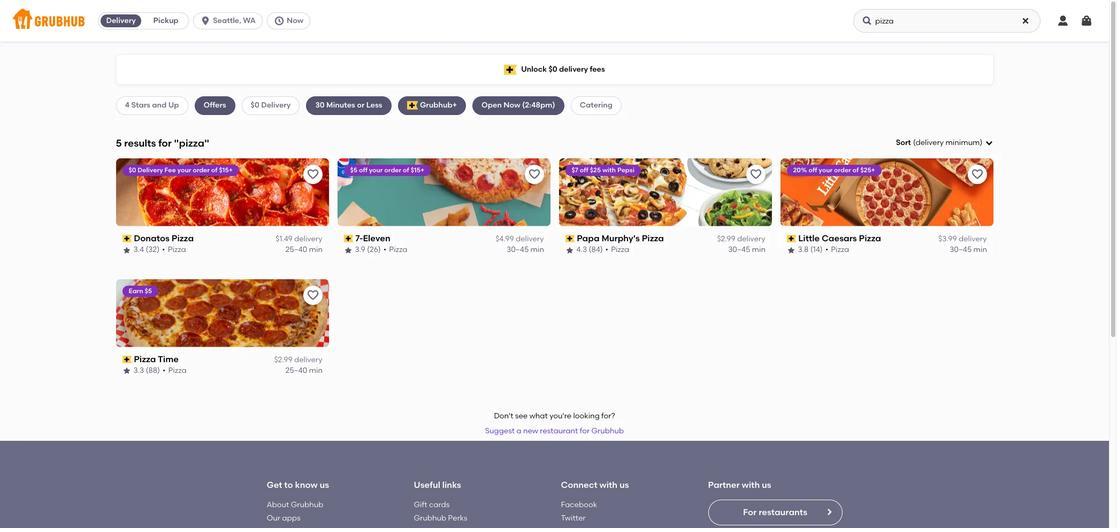 Task type: vqa. For each thing, say whether or not it's contained in the screenshot.


Task type: describe. For each thing, give the bounding box(es) containing it.
(2:48pm)
[[522, 101, 555, 110]]

facebook link
[[561, 500, 597, 509]]

restaurant
[[540, 427, 578, 436]]

order for little
[[834, 166, 851, 174]]

svg image inside field
[[985, 139, 994, 147]]

• pizza for murphy's
[[606, 245, 630, 254]]

$2.99 for papa murphy's pizza
[[717, 234, 736, 244]]

save this restaurant image for pizza time
[[306, 289, 319, 302]]

• pizza for caesars
[[826, 245, 850, 254]]

min for 7-eleven
[[530, 245, 544, 254]]

caesars
[[822, 233, 857, 243]]

Search for food, convenience, alcohol... search field
[[854, 9, 1041, 33]]

pizza time
[[134, 354, 179, 364]]

twitter link
[[561, 514, 586, 523]]

30–45 for little caesars pizza
[[950, 245, 972, 254]]

twitter
[[561, 514, 586, 523]]

facebook
[[561, 500, 597, 509]]

a
[[517, 427, 522, 436]]

delivery for papa murphy's pizza
[[738, 234, 766, 244]]

25–40 min for donatos pizza
[[285, 245, 322, 254]]

save this restaurant image for little caesars pizza
[[971, 168, 984, 181]]

about grubhub our apps
[[267, 500, 323, 523]]

see
[[515, 412, 528, 421]]

30 minutes or less
[[315, 101, 383, 110]]

delivery for 7-eleven
[[516, 234, 544, 244]]

2 $15+ from the left
[[411, 166, 424, 174]]

$3.99
[[939, 234, 957, 244]]

open now (2:48pm)
[[482, 101, 555, 110]]

for restaurants link
[[708, 500, 843, 525]]

us for partner with us
[[762, 480, 772, 490]]

stars
[[131, 101, 150, 110]]

you're
[[550, 412, 572, 421]]

30–45 for papa murphy's pizza
[[728, 245, 750, 254]]

7-eleven
[[355, 233, 391, 243]]

3.8
[[798, 245, 809, 254]]

donatos
[[134, 233, 170, 243]]

star icon image for pizza time
[[122, 367, 131, 375]]

sort ( delivery minimum )
[[896, 138, 983, 147]]

minutes
[[327, 101, 355, 110]]

papa murphy's pizza
[[577, 233, 664, 243]]

20% off your order of $25+
[[793, 166, 876, 174]]

grubhub perks link
[[414, 514, 468, 523]]

cards
[[429, 500, 450, 509]]

20%
[[793, 166, 807, 174]]

$4.99 delivery
[[496, 234, 544, 244]]

pizza time logo image
[[116, 279, 329, 347]]

3.3 (88)
[[134, 366, 160, 375]]

open
[[482, 101, 502, 110]]

delivery for pizza time
[[294, 355, 322, 364]]

donatos pizza
[[134, 233, 194, 243]]

sort
[[896, 138, 911, 147]]

looking
[[573, 412, 600, 421]]

our
[[267, 514, 280, 523]]

grubhub plus flag logo image for unlock $0 delivery fees
[[504, 64, 517, 75]]

with for connect
[[600, 480, 618, 490]]

$3.99 delivery
[[939, 234, 987, 244]]

min for little caesars pizza
[[974, 245, 987, 254]]

grubhub+
[[420, 101, 457, 110]]

our apps link
[[267, 514, 301, 523]]

"pizza"
[[174, 137, 209, 149]]

delivery for $0 delivery fee your order of $15+
[[138, 166, 163, 174]]

gift cards grubhub perks
[[414, 500, 468, 523]]

or
[[357, 101, 365, 110]]

pizza right murphy's
[[642, 233, 664, 243]]

don't
[[494, 412, 514, 421]]

7-
[[355, 233, 363, 243]]

$2.99 for pizza time
[[274, 355, 293, 364]]

• for murphy's
[[606, 245, 609, 254]]

25–40 for pizza time
[[285, 366, 307, 375]]

connect
[[561, 480, 598, 490]]

don't see what you're looking for?
[[494, 412, 615, 421]]

$2.99 delivery for pizza time
[[274, 355, 322, 364]]

save this restaurant button for papa murphy's pizza
[[746, 165, 766, 184]]

useful
[[414, 480, 440, 490]]

unlock
[[521, 65, 547, 74]]

7-eleven logo image
[[337, 158, 550, 226]]

svg image inside now button
[[274, 16, 285, 26]]

• pizza for pizza
[[162, 245, 186, 254]]

subscription pass image for pizza time
[[122, 356, 132, 363]]

now button
[[267, 12, 315, 29]]

grubhub inside the about grubhub our apps
[[291, 500, 323, 509]]

with for partner
[[742, 480, 760, 490]]

pizza up "3.3 (88)"
[[134, 354, 156, 364]]

delivery inside field
[[916, 138, 944, 147]]

little caesars pizza
[[799, 233, 881, 243]]

time
[[158, 354, 179, 364]]

delivery for $0 delivery
[[261, 101, 291, 110]]

$0 for $0 delivery
[[251, 101, 259, 110]]

your for 7-
[[369, 166, 383, 174]]

star icon image for 7-eleven
[[344, 246, 352, 255]]

$4.99
[[496, 234, 514, 244]]

papa murphy's pizza logo image
[[559, 158, 772, 226]]

pizza right caesars
[[859, 233, 881, 243]]

• for caesars
[[826, 245, 829, 254]]

min for pizza time
[[309, 366, 322, 375]]

(26)
[[367, 245, 381, 254]]

4.3
[[577, 245, 587, 254]]

pizza right (26)
[[389, 245, 408, 254]]

papa
[[577, 233, 600, 243]]

delivery button
[[99, 12, 143, 29]]

pepsi
[[618, 166, 635, 174]]

suggest a new restaurant for grubhub button
[[481, 422, 629, 441]]

seattle,
[[213, 16, 241, 25]]

pizza down time
[[168, 366, 187, 375]]

star icon image for little caesars pizza
[[787, 246, 796, 255]]

delivery inside button
[[106, 16, 136, 25]]

of for little caesars pizza
[[853, 166, 859, 174]]

(32)
[[146, 245, 160, 254]]

$7
[[572, 166, 579, 174]]

seattle, wa button
[[193, 12, 267, 29]]

2 horizontal spatial $0
[[549, 65, 558, 74]]

)
[[980, 138, 983, 147]]

1 us from the left
[[320, 480, 329, 490]]

for
[[743, 507, 757, 517]]

1 your from the left
[[177, 166, 191, 174]]

save this restaurant button for 7-eleven
[[525, 165, 544, 184]]

4.3 (84)
[[577, 245, 603, 254]]

links
[[442, 480, 461, 490]]

3.4
[[134, 245, 144, 254]]



Task type: locate. For each thing, give the bounding box(es) containing it.
for?
[[602, 412, 615, 421]]

seattle, wa
[[213, 16, 256, 25]]

grubhub plus flag logo image
[[504, 64, 517, 75], [407, 101, 418, 110]]

main navigation navigation
[[0, 0, 1110, 42]]

delivery for little caesars pizza
[[959, 234, 987, 244]]

1 horizontal spatial for
[[580, 427, 590, 436]]

$0 down results
[[129, 166, 136, 174]]

• right (32)
[[162, 245, 165, 254]]

1 horizontal spatial off
[[580, 166, 589, 174]]

• pizza right (26)
[[384, 245, 408, 254]]

0 horizontal spatial svg image
[[274, 16, 285, 26]]

5 results for "pizza"
[[116, 137, 209, 149]]

0 horizontal spatial save this restaurant image
[[528, 168, 541, 181]]

0 vertical spatial grubhub plus flag logo image
[[504, 64, 517, 75]]

delivery left fee
[[138, 166, 163, 174]]

now inside 5 results for "pizza" main content
[[504, 101, 521, 110]]

offers
[[204, 101, 226, 110]]

2 horizontal spatial of
[[853, 166, 859, 174]]

• pizza down papa murphy's pizza
[[606, 245, 630, 254]]

save this restaurant image
[[528, 168, 541, 181], [971, 168, 984, 181]]

0 horizontal spatial $2.99
[[274, 355, 293, 364]]

0 vertical spatial $2.99
[[717, 234, 736, 244]]

grubhub down know
[[291, 500, 323, 509]]

star icon image for papa murphy's pizza
[[565, 246, 574, 255]]

5 results for "pizza" main content
[[0, 42, 1110, 528]]

now right open
[[504, 101, 521, 110]]

1 vertical spatial $2.99 delivery
[[274, 355, 322, 364]]

0 vertical spatial $5
[[350, 166, 358, 174]]

1 vertical spatial 25–40 min
[[285, 366, 322, 375]]

(84)
[[589, 245, 603, 254]]

and
[[152, 101, 167, 110]]

0 horizontal spatial off
[[359, 166, 368, 174]]

for down looking
[[580, 427, 590, 436]]

delivery left 'pickup' on the left of the page
[[106, 16, 136, 25]]

min for donatos pizza
[[309, 245, 322, 254]]

30–45 min for little caesars pizza
[[950, 245, 987, 254]]

• for pizza
[[162, 245, 165, 254]]

pizza
[[172, 233, 194, 243], [642, 233, 664, 243], [859, 233, 881, 243], [168, 245, 186, 254], [389, 245, 408, 254], [611, 245, 630, 254], [831, 245, 850, 254], [134, 354, 156, 364], [168, 366, 187, 375]]

with right partner
[[742, 480, 760, 490]]

$0 for $0 delivery fee your order of $15+
[[129, 166, 136, 174]]

1 horizontal spatial order
[[384, 166, 402, 174]]

$0 right offers
[[251, 101, 259, 110]]

1 horizontal spatial svg image
[[1057, 14, 1070, 27]]

4 stars and up
[[125, 101, 179, 110]]

3 30–45 from the left
[[950, 245, 972, 254]]

0 horizontal spatial order
[[193, 166, 210, 174]]

1 $15+ from the left
[[219, 166, 233, 174]]

subscription pass image left pizza time
[[122, 356, 132, 363]]

save this restaurant image down the )
[[971, 168, 984, 181]]

1 horizontal spatial $15+
[[411, 166, 424, 174]]

save this restaurant image
[[306, 168, 319, 181], [750, 168, 762, 181], [306, 289, 319, 302]]

$1.49 delivery
[[276, 234, 322, 244]]

subscription pass image
[[787, 235, 797, 242]]

2 us from the left
[[620, 480, 629, 490]]

save this restaurant image left $7
[[528, 168, 541, 181]]

star icon image down subscription pass icon
[[787, 246, 796, 255]]

donatos pizza logo image
[[116, 158, 329, 226]]

right image
[[825, 508, 834, 516]]

save this restaurant image for papa murphy's pizza
[[750, 168, 762, 181]]

save this restaurant image for 7-eleven
[[528, 168, 541, 181]]

subscription pass image left 7-
[[344, 235, 353, 242]]

star icon image left 3.3
[[122, 367, 131, 375]]

subscription pass image for donatos pizza
[[122, 235, 132, 242]]

2 horizontal spatial grubhub
[[592, 427, 624, 436]]

$5
[[350, 166, 358, 174], [145, 287, 152, 295]]

to
[[284, 480, 293, 490]]

delivery for donatos pizza
[[294, 234, 322, 244]]

• right (26)
[[384, 245, 387, 254]]

for right results
[[158, 137, 172, 149]]

grubhub plus flag logo image left unlock
[[504, 64, 517, 75]]

1 order from the left
[[193, 166, 210, 174]]

0 horizontal spatial $0
[[129, 166, 136, 174]]

with right "connect"
[[600, 480, 618, 490]]

1 horizontal spatial of
[[403, 166, 409, 174]]

off for 7-
[[359, 166, 368, 174]]

0 vertical spatial delivery
[[106, 16, 136, 25]]

25–40
[[285, 245, 307, 254], [285, 366, 307, 375]]

1 vertical spatial grubhub plus flag logo image
[[407, 101, 418, 110]]

delivery left the 30
[[261, 101, 291, 110]]

5
[[116, 137, 122, 149]]

1 horizontal spatial 30–45
[[728, 245, 750, 254]]

0 vertical spatial $0
[[549, 65, 558, 74]]

1 vertical spatial for
[[580, 427, 590, 436]]

$25+
[[861, 166, 876, 174]]

0 horizontal spatial of
[[211, 166, 218, 174]]

0 horizontal spatial $5
[[145, 287, 152, 295]]

your for little
[[819, 166, 833, 174]]

$15+
[[219, 166, 233, 174], [411, 166, 424, 174]]

2 30–45 from the left
[[728, 245, 750, 254]]

(
[[914, 138, 916, 147]]

svg image
[[1081, 14, 1093, 27], [200, 16, 211, 26], [862, 16, 873, 26], [1022, 17, 1030, 25], [985, 139, 994, 147]]

3.9 (26)
[[355, 245, 381, 254]]

2 horizontal spatial 30–45 min
[[950, 245, 987, 254]]

0 horizontal spatial for
[[158, 137, 172, 149]]

(14)
[[811, 245, 823, 254]]

1 horizontal spatial save this restaurant image
[[971, 168, 984, 181]]

order for 7-
[[384, 166, 402, 174]]

us up 'for restaurants' on the bottom right of the page
[[762, 480, 772, 490]]

1 vertical spatial delivery
[[261, 101, 291, 110]]

0 horizontal spatial delivery
[[106, 16, 136, 25]]

30–45 min for 7-eleven
[[507, 245, 544, 254]]

0 vertical spatial grubhub
[[592, 427, 624, 436]]

1 horizontal spatial your
[[369, 166, 383, 174]]

your
[[177, 166, 191, 174], [369, 166, 383, 174], [819, 166, 833, 174]]

facebook twitter
[[561, 500, 597, 523]]

0 horizontal spatial $2.99 delivery
[[274, 355, 322, 364]]

(88)
[[146, 366, 160, 375]]

• for time
[[163, 366, 166, 375]]

2 horizontal spatial 30–45
[[950, 245, 972, 254]]

3 your from the left
[[819, 166, 833, 174]]

1 horizontal spatial us
[[620, 480, 629, 490]]

star icon image left 4.3
[[565, 246, 574, 255]]

$2.99 delivery for papa murphy's pizza
[[717, 234, 766, 244]]

up
[[168, 101, 179, 110]]

25–40 for donatos pizza
[[285, 245, 307, 254]]

1 25–40 from the top
[[285, 245, 307, 254]]

2 of from the left
[[403, 166, 409, 174]]

0 vertical spatial 25–40 min
[[285, 245, 322, 254]]

3.9
[[355, 245, 365, 254]]

earn
[[129, 287, 143, 295]]

2 vertical spatial delivery
[[138, 166, 163, 174]]

• pizza for eleven
[[384, 245, 408, 254]]

connect with us
[[561, 480, 629, 490]]

save this restaurant image for donatos pizza
[[306, 168, 319, 181]]

1 horizontal spatial $5
[[350, 166, 358, 174]]

grubhub plus flag logo image left grubhub+
[[407, 101, 418, 110]]

1 of from the left
[[211, 166, 218, 174]]

none field containing sort
[[896, 138, 994, 148]]

1 vertical spatial 25–40
[[285, 366, 307, 375]]

us right know
[[320, 480, 329, 490]]

2 vertical spatial grubhub
[[414, 514, 447, 523]]

none field inside 5 results for "pizza" main content
[[896, 138, 994, 148]]

pizza down little caesars pizza
[[831, 245, 850, 254]]

• for eleven
[[384, 245, 387, 254]]

$5 off your order of $15+
[[350, 166, 424, 174]]

pizza down papa murphy's pizza
[[611, 245, 630, 254]]

25–40 min for pizza time
[[285, 366, 322, 375]]

save this restaurant button for little caesars pizza
[[968, 165, 987, 184]]

• pizza
[[162, 245, 186, 254], [384, 245, 408, 254], [606, 245, 630, 254], [826, 245, 850, 254], [163, 366, 187, 375]]

3 order from the left
[[834, 166, 851, 174]]

1 horizontal spatial grubhub plus flag logo image
[[504, 64, 517, 75]]

1 vertical spatial grubhub
[[291, 500, 323, 509]]

2 off from the left
[[580, 166, 589, 174]]

3 30–45 min from the left
[[950, 245, 987, 254]]

new
[[523, 427, 538, 436]]

•
[[162, 245, 165, 254], [384, 245, 387, 254], [606, 245, 609, 254], [826, 245, 829, 254], [163, 366, 166, 375]]

0 vertical spatial 25–40
[[285, 245, 307, 254]]

$0
[[549, 65, 558, 74], [251, 101, 259, 110], [129, 166, 136, 174]]

save this restaurant button
[[303, 165, 322, 184], [525, 165, 544, 184], [746, 165, 766, 184], [968, 165, 987, 184], [303, 286, 322, 305]]

2 horizontal spatial delivery
[[261, 101, 291, 110]]

1 horizontal spatial delivery
[[138, 166, 163, 174]]

of for 7-eleven
[[403, 166, 409, 174]]

0 vertical spatial $2.99 delivery
[[717, 234, 766, 244]]

4
[[125, 101, 130, 110]]

1 vertical spatial $0
[[251, 101, 259, 110]]

• right (14)
[[826, 245, 829, 254]]

with
[[603, 166, 616, 174], [600, 480, 618, 490], [742, 480, 760, 490]]

apps
[[282, 514, 301, 523]]

perks
[[448, 514, 468, 523]]

us for connect with us
[[620, 480, 629, 490]]

svg image inside the seattle, wa button
[[200, 16, 211, 26]]

save this restaurant button for pizza time
[[303, 286, 322, 305]]

25–40 min
[[285, 245, 322, 254], [285, 366, 322, 375]]

gift cards link
[[414, 500, 450, 509]]

grubhub down for?
[[592, 427, 624, 436]]

0 horizontal spatial your
[[177, 166, 191, 174]]

subscription pass image for 7-eleven
[[344, 235, 353, 242]]

2 30–45 min from the left
[[728, 245, 766, 254]]

subscription pass image for papa murphy's pizza
[[565, 235, 575, 242]]

pickup
[[153, 16, 179, 25]]

3 of from the left
[[853, 166, 859, 174]]

2 25–40 from the top
[[285, 366, 307, 375]]

3.8 (14)
[[798, 245, 823, 254]]

None field
[[896, 138, 994, 148]]

now right wa
[[287, 16, 304, 25]]

2 vertical spatial $0
[[129, 166, 136, 174]]

off for papa
[[580, 166, 589, 174]]

off for little
[[809, 166, 818, 174]]

1 vertical spatial $2.99
[[274, 355, 293, 364]]

wa
[[243, 16, 256, 25]]

1 vertical spatial $5
[[145, 287, 152, 295]]

grubhub inside button
[[592, 427, 624, 436]]

$0 delivery fee your order of $15+
[[129, 166, 233, 174]]

partner with us
[[708, 480, 772, 490]]

little caesars pizza logo image
[[781, 158, 994, 226]]

partner
[[708, 480, 740, 490]]

subscription pass image left papa
[[565, 235, 575, 242]]

1 off from the left
[[359, 166, 368, 174]]

little
[[799, 233, 820, 243]]

$2.99 delivery
[[717, 234, 766, 244], [274, 355, 322, 364]]

grubhub inside gift cards grubhub perks
[[414, 514, 447, 523]]

3 off from the left
[[809, 166, 818, 174]]

for inside the suggest a new restaurant for grubhub button
[[580, 427, 590, 436]]

results
[[124, 137, 156, 149]]

svg image
[[1057, 14, 1070, 27], [274, 16, 285, 26]]

what
[[530, 412, 548, 421]]

1 vertical spatial now
[[504, 101, 521, 110]]

$1.49
[[276, 234, 293, 244]]

grubhub plus flag logo image for grubhub+
[[407, 101, 418, 110]]

pizza down "donatos pizza"
[[168, 245, 186, 254]]

earn $5
[[129, 287, 152, 295]]

0 vertical spatial for
[[158, 137, 172, 149]]

us right "connect"
[[620, 480, 629, 490]]

1 30–45 from the left
[[507, 245, 529, 254]]

30–45 for 7-eleven
[[507, 245, 529, 254]]

pizza right donatos
[[172, 233, 194, 243]]

star icon image
[[122, 246, 131, 255], [344, 246, 352, 255], [565, 246, 574, 255], [787, 246, 796, 255], [122, 367, 131, 375]]

• pizza down "donatos pizza"
[[162, 245, 186, 254]]

star icon image for donatos pizza
[[122, 246, 131, 255]]

less
[[367, 101, 383, 110]]

1 horizontal spatial 30–45 min
[[728, 245, 766, 254]]

2 order from the left
[[384, 166, 402, 174]]

0 horizontal spatial $15+
[[219, 166, 233, 174]]

save this restaurant button for donatos pizza
[[303, 165, 322, 184]]

$0 right unlock
[[549, 65, 558, 74]]

grubhub down the gift cards link
[[414, 514, 447, 523]]

• pizza down caesars
[[826, 245, 850, 254]]

subscription pass image left donatos
[[122, 235, 132, 242]]

3.4 (32)
[[134, 245, 160, 254]]

delivery
[[106, 16, 136, 25], [261, 101, 291, 110], [138, 166, 163, 174]]

about
[[267, 500, 289, 509]]

30
[[315, 101, 325, 110]]

• pizza for time
[[163, 366, 187, 375]]

1 30–45 min from the left
[[507, 245, 544, 254]]

0 horizontal spatial grubhub
[[291, 500, 323, 509]]

1 save this restaurant image from the left
[[528, 168, 541, 181]]

2 horizontal spatial your
[[819, 166, 833, 174]]

1 horizontal spatial $2.99
[[717, 234, 736, 244]]

0 horizontal spatial 30–45 min
[[507, 245, 544, 254]]

0 horizontal spatial now
[[287, 16, 304, 25]]

suggest
[[485, 427, 515, 436]]

• right (84)
[[606, 245, 609, 254]]

us
[[320, 480, 329, 490], [620, 480, 629, 490], [762, 480, 772, 490]]

$7 off $25 with pepsi
[[572, 166, 635, 174]]

with right $25 at top right
[[603, 166, 616, 174]]

star icon image left 3.9
[[344, 246, 352, 255]]

1 horizontal spatial $2.99 delivery
[[717, 234, 766, 244]]

0 horizontal spatial 30–45
[[507, 245, 529, 254]]

1 horizontal spatial grubhub
[[414, 514, 447, 523]]

1 25–40 min from the top
[[285, 245, 322, 254]]

0 horizontal spatial us
[[320, 480, 329, 490]]

2 your from the left
[[369, 166, 383, 174]]

2 horizontal spatial off
[[809, 166, 818, 174]]

• right "(88)"
[[163, 366, 166, 375]]

suggest a new restaurant for grubhub
[[485, 427, 624, 436]]

2 horizontal spatial order
[[834, 166, 851, 174]]

murphy's
[[602, 233, 640, 243]]

• pizza down time
[[163, 366, 187, 375]]

1 horizontal spatial $0
[[251, 101, 259, 110]]

catering
[[580, 101, 613, 110]]

1 horizontal spatial now
[[504, 101, 521, 110]]

star icon image left 3.4
[[122, 246, 131, 255]]

3 us from the left
[[762, 480, 772, 490]]

subscription pass image
[[122, 235, 132, 242], [344, 235, 353, 242], [565, 235, 575, 242], [122, 356, 132, 363]]

2 25–40 min from the top
[[285, 366, 322, 375]]

30–45 min for papa murphy's pizza
[[728, 245, 766, 254]]

fee
[[165, 166, 176, 174]]

2 save this restaurant image from the left
[[971, 168, 984, 181]]

now inside button
[[287, 16, 304, 25]]

0 horizontal spatial grubhub plus flag logo image
[[407, 101, 418, 110]]

2 horizontal spatial us
[[762, 480, 772, 490]]

for restaurants
[[743, 507, 808, 517]]

fees
[[590, 65, 605, 74]]

0 vertical spatial now
[[287, 16, 304, 25]]

min for papa murphy's pizza
[[752, 245, 766, 254]]

restaurants
[[759, 507, 808, 517]]

3.3
[[134, 366, 144, 375]]



